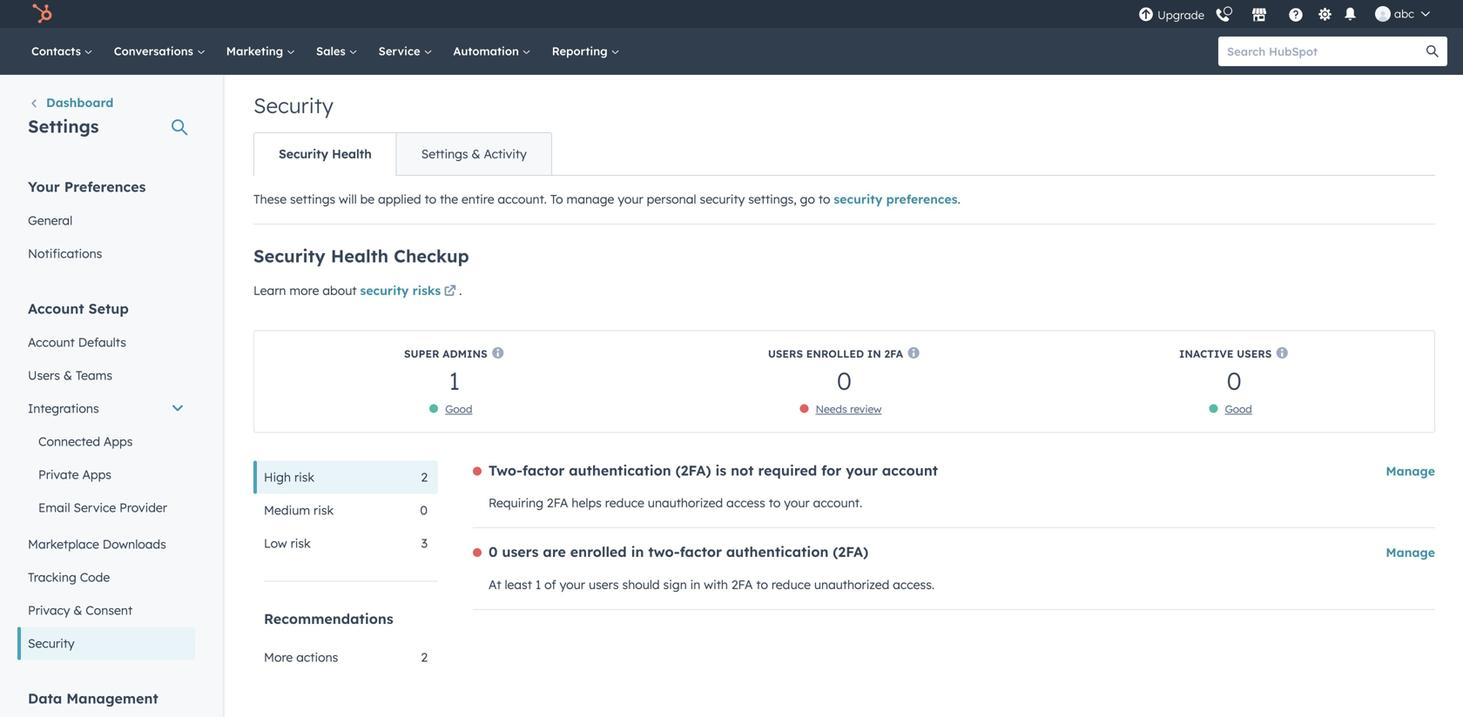 Task type: vqa. For each thing, say whether or not it's contained in the screenshot.


Task type: describe. For each thing, give the bounding box(es) containing it.
account. for entire
[[498, 192, 547, 207]]

data management
[[28, 690, 158, 708]]

1 vertical spatial .
[[459, 283, 462, 298]]

more
[[290, 283, 319, 298]]

private
[[38, 467, 79, 483]]

privacy & consent
[[28, 603, 133, 618]]

0 horizontal spatial in
[[631, 544, 644, 561]]

requiring 2fa helps reduce unauthorized access to your account.
[[489, 496, 863, 511]]

email service provider link
[[17, 492, 195, 525]]

the
[[440, 192, 458, 207]]

automation link
[[443, 28, 542, 75]]

marketplaces button
[[1241, 0, 1278, 28]]

abc
[[1395, 7, 1415, 21]]

account setup
[[28, 300, 129, 318]]

defaults
[[78, 335, 126, 350]]

review
[[850, 403, 882, 416]]

your right manage
[[618, 192, 644, 207]]

calling icon image
[[1215, 8, 1231, 24]]

security inside account setup element
[[28, 636, 75, 652]]

search image
[[1427, 45, 1439, 57]]

0 users are enrolled in two-factor authentication (2fa)
[[489, 544, 869, 561]]

downloads
[[103, 537, 166, 552]]

0 up "at"
[[489, 544, 498, 561]]

recommendations
[[264, 611, 393, 628]]

your down required
[[784, 496, 810, 511]]

be
[[360, 192, 375, 207]]

sales
[[316, 44, 349, 58]]

of
[[545, 577, 556, 593]]

& for security
[[472, 146, 480, 162]]

reporting
[[552, 44, 611, 58]]

notifications button
[[1340, 5, 1362, 23]]

general link
[[17, 204, 195, 237]]

contacts
[[31, 44, 84, 58]]

manage for 0 users are enrolled in two-factor authentication (2fa)
[[1386, 545, 1436, 561]]

1 horizontal spatial service
[[379, 44, 424, 58]]

manage button for two-factor authentication (2fa) is not required for your account
[[1386, 464, 1436, 479]]

least
[[505, 577, 532, 593]]

security risks link
[[360, 282, 459, 303]]

risk for medium risk
[[314, 503, 334, 518]]

medium
[[264, 503, 310, 518]]

1 horizontal spatial unauthorized
[[814, 577, 890, 593]]

calling icon button
[[1208, 1, 1238, 27]]

email service provider
[[38, 500, 167, 516]]

setup
[[88, 300, 129, 318]]

marketplaces image
[[1252, 8, 1267, 24]]

two-factor authentication (2fa) is not required for your account
[[489, 462, 938, 480]]

provider
[[119, 500, 167, 516]]

0 vertical spatial unauthorized
[[648, 496, 723, 511]]

security inside security risks link
[[360, 283, 409, 298]]

required
[[758, 462, 817, 480]]

abc button
[[1365, 0, 1441, 28]]

inactive users
[[1179, 348, 1272, 361]]

upgrade image
[[1139, 7, 1154, 23]]

marketing link
[[216, 28, 306, 75]]

privacy
[[28, 603, 70, 618]]

0 vertical spatial .
[[958, 192, 961, 207]]

high risk
[[264, 470, 314, 485]]

health for security health checkup
[[331, 245, 389, 267]]

0 vertical spatial authentication
[[569, 462, 671, 480]]

security up the more
[[253, 245, 326, 267]]

go
[[800, 192, 815, 207]]

1 vertical spatial 1
[[536, 577, 541, 593]]

2 for more actions
[[421, 650, 428, 666]]

checkup
[[394, 245, 469, 267]]

service link
[[368, 28, 443, 75]]

two-
[[648, 544, 680, 561]]

2 horizontal spatial users
[[1237, 348, 1272, 361]]

settings & activity link
[[396, 133, 551, 175]]

marketplace
[[28, 537, 99, 552]]

private apps link
[[17, 459, 195, 492]]

connected apps
[[38, 434, 133, 449]]

more
[[264, 650, 293, 666]]

sales link
[[306, 28, 368, 75]]

manage
[[567, 192, 614, 207]]

2 horizontal spatial security
[[834, 192, 883, 207]]

super admins
[[404, 348, 488, 361]]

menu containing abc
[[1137, 0, 1443, 28]]

privacy & consent link
[[17, 595, 195, 628]]

your preferences element
[[17, 177, 195, 270]]

security up settings on the left top of page
[[279, 146, 328, 162]]

reporting link
[[542, 28, 630, 75]]

2 horizontal spatial 2fa
[[885, 348, 903, 361]]

settings
[[290, 192, 335, 207]]

security health checkup
[[253, 245, 469, 267]]

help image
[[1288, 8, 1304, 24]]

with
[[704, 577, 728, 593]]

to right with
[[756, 577, 768, 593]]

more actions
[[264, 650, 338, 666]]

marketplace downloads link
[[17, 528, 195, 561]]

notifications image
[[1343, 7, 1359, 23]]

2 for high risk
[[421, 470, 428, 485]]

risks
[[413, 283, 441, 298]]

about
[[323, 283, 357, 298]]

to right access
[[769, 496, 781, 511]]

preferences
[[64, 178, 146, 196]]

& for account setup
[[63, 368, 72, 383]]

preferences
[[886, 192, 958, 207]]

link opens in a new window image inside security risks link
[[444, 286, 456, 298]]

dashboard link
[[28, 94, 114, 115]]

your right the for
[[846, 462, 878, 480]]

are
[[543, 544, 566, 561]]

0 vertical spatial 1
[[449, 366, 460, 396]]

help button
[[1281, 4, 1311, 24]]

risk for high risk
[[294, 470, 314, 485]]

security up security health
[[253, 92, 334, 118]]

0 horizontal spatial factor
[[523, 462, 565, 480]]

to right go on the right of the page
[[819, 192, 831, 207]]



Task type: locate. For each thing, give the bounding box(es) containing it.
security link
[[17, 628, 195, 661]]

1 vertical spatial &
[[63, 368, 72, 383]]

1 horizontal spatial .
[[958, 192, 961, 207]]

0 horizontal spatial authentication
[[569, 462, 671, 480]]

1 2 from the top
[[421, 470, 428, 485]]

0 horizontal spatial .
[[459, 283, 462, 298]]

1 horizontal spatial settings
[[421, 146, 468, 162]]

personal
[[647, 192, 696, 207]]

1 vertical spatial risk
[[314, 503, 334, 518]]

security down security health checkup
[[360, 283, 409, 298]]

notifications
[[28, 246, 102, 261]]

1 horizontal spatial factor
[[680, 544, 722, 561]]

users
[[502, 544, 539, 561], [589, 577, 619, 593]]

users up least
[[502, 544, 539, 561]]

apps for connected apps
[[104, 434, 133, 449]]

reduce right helps
[[605, 496, 645, 511]]

access
[[727, 496, 766, 511]]

authentication
[[569, 462, 671, 480], [726, 544, 829, 561]]

1 horizontal spatial 1
[[536, 577, 541, 593]]

notifications link
[[17, 237, 195, 270]]

menu
[[1137, 0, 1443, 28]]

general
[[28, 213, 73, 228]]

account for account setup
[[28, 300, 84, 318]]

1 vertical spatial enrolled
[[570, 544, 627, 561]]

0 horizontal spatial settings
[[28, 115, 99, 137]]

your right of
[[560, 577, 585, 593]]

your preferences
[[28, 178, 146, 196]]

conversations link
[[103, 28, 216, 75]]

2fa
[[885, 348, 903, 361], [547, 496, 568, 511], [732, 577, 753, 593]]

admins
[[443, 348, 488, 361]]

1 link opens in a new window image from the top
[[444, 282, 456, 303]]

account setup element
[[17, 299, 195, 661]]

helps
[[572, 496, 602, 511]]

factor up requiring
[[523, 462, 565, 480]]

risk right medium
[[314, 503, 334, 518]]

applied
[[378, 192, 421, 207]]

data
[[28, 690, 62, 708]]

& left the activity
[[472, 146, 480, 162]]

manage
[[1386, 464, 1436, 479], [1386, 545, 1436, 561]]

should
[[622, 577, 660, 593]]

account
[[28, 300, 84, 318], [28, 335, 75, 350]]

settings for settings
[[28, 115, 99, 137]]

2 manage button from the top
[[1386, 545, 1436, 561]]

1 manage from the top
[[1386, 464, 1436, 479]]

1 horizontal spatial reduce
[[772, 577, 811, 593]]

integrations
[[28, 401, 99, 416]]

service right sales link
[[379, 44, 424, 58]]

2 account from the top
[[28, 335, 75, 350]]

tracking
[[28, 570, 76, 585]]

2 horizontal spatial &
[[472, 146, 480, 162]]

email
[[38, 500, 70, 516]]

1 horizontal spatial enrolled
[[806, 348, 864, 361]]

not
[[731, 462, 754, 480]]

low risk
[[264, 536, 311, 551]]

0 vertical spatial in
[[867, 348, 881, 361]]

0 vertical spatial health
[[332, 146, 372, 162]]

users for users & teams
[[28, 368, 60, 383]]

account. down the for
[[813, 496, 863, 511]]

1 horizontal spatial in
[[690, 577, 701, 593]]

0 vertical spatial 2
[[421, 470, 428, 485]]

unauthorized down two-factor authentication (2fa) is not required for your account
[[648, 496, 723, 511]]

access.
[[893, 577, 935, 593]]

account defaults link
[[17, 326, 195, 359]]

hubspot image
[[31, 3, 52, 24]]

navigation
[[253, 132, 552, 176]]

apps inside connected apps link
[[104, 434, 133, 449]]

private apps
[[38, 467, 112, 483]]

0 vertical spatial 2fa
[[885, 348, 903, 361]]

1 vertical spatial (2fa)
[[833, 544, 869, 561]]

2 vertical spatial risk
[[291, 536, 311, 551]]

users & teams
[[28, 368, 112, 383]]

0 vertical spatial service
[[379, 44, 424, 58]]

low
[[264, 536, 287, 551]]

0 horizontal spatial 1
[[449, 366, 460, 396]]

1 vertical spatial authentication
[[726, 544, 829, 561]]

0 vertical spatial factor
[[523, 462, 565, 480]]

risk for low risk
[[291, 536, 311, 551]]

0 horizontal spatial reduce
[[605, 496, 645, 511]]

good button for 0
[[1225, 403, 1252, 416]]

navigation containing security health
[[253, 132, 552, 176]]

0 horizontal spatial account.
[[498, 192, 547, 207]]

service down private apps link
[[74, 500, 116, 516]]

1 vertical spatial account
[[28, 335, 75, 350]]

enrolled right are
[[570, 544, 627, 561]]

in up review
[[867, 348, 881, 361]]

1 vertical spatial apps
[[82, 467, 112, 483]]

apps down integrations dropdown button at the bottom left
[[104, 434, 133, 449]]

1 horizontal spatial &
[[73, 603, 82, 618]]

Search HubSpot search field
[[1219, 37, 1432, 66]]

1 horizontal spatial good
[[1225, 403, 1252, 416]]

1 horizontal spatial authentication
[[726, 544, 829, 561]]

1 vertical spatial in
[[631, 544, 644, 561]]

health
[[332, 146, 372, 162], [331, 245, 389, 267]]

0 horizontal spatial good button
[[445, 403, 473, 416]]

1 vertical spatial factor
[[680, 544, 722, 561]]

1 horizontal spatial users
[[589, 577, 619, 593]]

settings
[[28, 115, 99, 137], [421, 146, 468, 162]]

apps inside private apps link
[[82, 467, 112, 483]]

health up about
[[331, 245, 389, 267]]

2 2 from the top
[[421, 650, 428, 666]]

health inside navigation
[[332, 146, 372, 162]]

settings,
[[748, 192, 797, 207]]

1 vertical spatial manage button
[[1386, 545, 1436, 561]]

0 horizontal spatial enrolled
[[570, 544, 627, 561]]

1 vertical spatial service
[[74, 500, 116, 516]]

will
[[339, 192, 357, 207]]

2 vertical spatial in
[[690, 577, 701, 593]]

tracking code link
[[17, 561, 195, 595]]

0 vertical spatial risk
[[294, 470, 314, 485]]

health for security health
[[332, 146, 372, 162]]

reduce right with
[[772, 577, 811, 593]]

0 vertical spatial (2fa)
[[676, 462, 711, 480]]

automation
[[453, 44, 522, 58]]

0 down inactive users
[[1227, 366, 1242, 396]]

security health
[[279, 146, 372, 162]]

good for 0
[[1225, 403, 1252, 416]]

good button for 1
[[445, 403, 473, 416]]

(2fa) down the for
[[833, 544, 869, 561]]

settings down dashboard link
[[28, 115, 99, 137]]

manage for two-factor authentication (2fa) is not required for your account
[[1386, 464, 1436, 479]]

security left settings,
[[700, 192, 745, 207]]

good
[[445, 403, 473, 416], [1225, 403, 1252, 416]]

security health link
[[254, 133, 396, 175]]

settings link
[[1315, 5, 1336, 23]]

account. left the to
[[498, 192, 547, 207]]

0 horizontal spatial &
[[63, 368, 72, 383]]

medium risk
[[264, 503, 334, 518]]

conversations
[[114, 44, 197, 58]]

1 horizontal spatial security
[[700, 192, 745, 207]]

reduce
[[605, 496, 645, 511], [772, 577, 811, 593]]

apps
[[104, 434, 133, 449], [82, 467, 112, 483]]

risk right high
[[294, 470, 314, 485]]

1 horizontal spatial good button
[[1225, 403, 1252, 416]]

1 horizontal spatial (2fa)
[[833, 544, 869, 561]]

users for users enrolled in 2fa
[[768, 348, 803, 361]]

1 horizontal spatial 2fa
[[732, 577, 753, 593]]

2 horizontal spatial in
[[867, 348, 881, 361]]

account.
[[498, 192, 547, 207], [813, 496, 863, 511]]

0 vertical spatial users
[[502, 544, 539, 561]]

1 good button from the left
[[445, 403, 473, 416]]

good button down inactive users
[[1225, 403, 1252, 416]]

these
[[253, 192, 287, 207]]

requiring
[[489, 496, 544, 511]]

2 good from the left
[[1225, 403, 1252, 416]]

1 vertical spatial users
[[589, 577, 619, 593]]

teams
[[76, 368, 112, 383]]

good button down admins
[[445, 403, 473, 416]]

connected apps link
[[17, 426, 195, 459]]

0 horizontal spatial service
[[74, 500, 116, 516]]

users inside account setup element
[[28, 368, 60, 383]]

0 vertical spatial enrolled
[[806, 348, 864, 361]]

0 up 3
[[420, 503, 428, 518]]

0 vertical spatial manage button
[[1386, 464, 1436, 479]]

1 vertical spatial unauthorized
[[814, 577, 890, 593]]

1 left of
[[536, 577, 541, 593]]

settings up the
[[421, 146, 468, 162]]

enrolled up needs
[[806, 348, 864, 361]]

1 account from the top
[[28, 300, 84, 318]]

activity
[[484, 146, 527, 162]]

0 vertical spatial apps
[[104, 434, 133, 449]]

manage button for 0 users are enrolled in two-factor authentication (2fa)
[[1386, 545, 1436, 561]]

marketplace downloads
[[28, 537, 166, 552]]

0 vertical spatial &
[[472, 146, 480, 162]]

unauthorized left access.
[[814, 577, 890, 593]]

0 horizontal spatial security
[[360, 283, 409, 298]]

is
[[716, 462, 727, 480]]

health up will
[[332, 146, 372, 162]]

0 vertical spatial reduce
[[605, 496, 645, 511]]

account up users & teams
[[28, 335, 75, 350]]

security right go on the right of the page
[[834, 192, 883, 207]]

for
[[822, 462, 842, 480]]

settings for settings & activity
[[421, 146, 468, 162]]

2 link opens in a new window image from the top
[[444, 286, 456, 298]]

consent
[[86, 603, 133, 618]]

0 vertical spatial settings
[[28, 115, 99, 137]]

apps up "email service provider"
[[82, 467, 112, 483]]

in right sign at the bottom of the page
[[690, 577, 701, 593]]

0 horizontal spatial unauthorized
[[648, 496, 723, 511]]

high
[[264, 470, 291, 485]]

needs review
[[816, 403, 882, 416]]

connected
[[38, 434, 100, 449]]

learn
[[253, 283, 286, 298]]

1 down super admins
[[449, 366, 460, 396]]

apps for private apps
[[82, 467, 112, 483]]

account defaults
[[28, 335, 126, 350]]

1 vertical spatial account.
[[813, 496, 863, 511]]

learn more about
[[253, 283, 360, 298]]

settings image
[[1318, 7, 1333, 23]]

(2fa) left the is
[[676, 462, 711, 480]]

1 vertical spatial manage
[[1386, 545, 1436, 561]]

enrolled
[[806, 348, 864, 361], [570, 544, 627, 561]]

needs review button
[[816, 403, 882, 416]]

1 manage button from the top
[[1386, 464, 1436, 479]]

your
[[28, 178, 60, 196]]

1 vertical spatial reduce
[[772, 577, 811, 593]]

authentication down access
[[726, 544, 829, 561]]

1 vertical spatial settings
[[421, 146, 468, 162]]

0 vertical spatial account
[[28, 300, 84, 318]]

sign
[[663, 577, 687, 593]]

0 down users enrolled in 2fa
[[837, 366, 852, 396]]

2 vertical spatial &
[[73, 603, 82, 618]]

2 vertical spatial 2fa
[[732, 577, 753, 593]]

to left the
[[425, 192, 436, 207]]

needs
[[816, 403, 847, 416]]

& right privacy
[[73, 603, 82, 618]]

service inside account setup element
[[74, 500, 116, 516]]

account for account defaults
[[28, 335, 75, 350]]

good down admins
[[445, 403, 473, 416]]

management
[[66, 690, 158, 708]]

2 good button from the left
[[1225, 403, 1252, 416]]

users & teams link
[[17, 359, 195, 392]]

1 vertical spatial 2fa
[[547, 496, 568, 511]]

0 horizontal spatial users
[[502, 544, 539, 561]]

0 horizontal spatial good
[[445, 403, 473, 416]]

1 good from the left
[[445, 403, 473, 416]]

at least 1 of your users should sign in with 2fa to reduce unauthorized access.
[[489, 577, 935, 593]]

authentication up helps
[[569, 462, 671, 480]]

good for 1
[[445, 403, 473, 416]]

security down privacy
[[28, 636, 75, 652]]

contacts link
[[21, 28, 103, 75]]

account up account defaults at the top left of page
[[28, 300, 84, 318]]

1 vertical spatial health
[[331, 245, 389, 267]]

link opens in a new window image
[[444, 282, 456, 303], [444, 286, 456, 298]]

& inside navigation
[[472, 146, 480, 162]]

entire
[[462, 192, 494, 207]]

2 manage from the top
[[1386, 545, 1436, 561]]

these settings will be applied to the entire account. to manage your personal security settings, go to security preferences .
[[253, 192, 961, 207]]

1 horizontal spatial account.
[[813, 496, 863, 511]]

inactive
[[1179, 348, 1234, 361]]

0 horizontal spatial users
[[28, 368, 60, 383]]

1 horizontal spatial users
[[768, 348, 803, 361]]

0 vertical spatial account.
[[498, 192, 547, 207]]

good down inactive users
[[1225, 403, 1252, 416]]

0 vertical spatial manage
[[1386, 464, 1436, 479]]

0 horizontal spatial (2fa)
[[676, 462, 711, 480]]

account. for your
[[813, 496, 863, 511]]

integrations button
[[17, 392, 195, 426]]

actions
[[296, 650, 338, 666]]

(2fa)
[[676, 462, 711, 480], [833, 544, 869, 561]]

tracking code
[[28, 570, 110, 585]]

dashboard
[[46, 95, 114, 110]]

good button
[[445, 403, 473, 416], [1225, 403, 1252, 416]]

1 vertical spatial 2
[[421, 650, 428, 666]]

users left 'should'
[[589, 577, 619, 593]]

0 horizontal spatial 2fa
[[547, 496, 568, 511]]

risk right low
[[291, 536, 311, 551]]

& left teams
[[63, 368, 72, 383]]

gary orlando image
[[1375, 6, 1391, 22]]

in left two-
[[631, 544, 644, 561]]

factor up at least 1 of your users should sign in with 2fa to reduce unauthorized access.
[[680, 544, 722, 561]]



